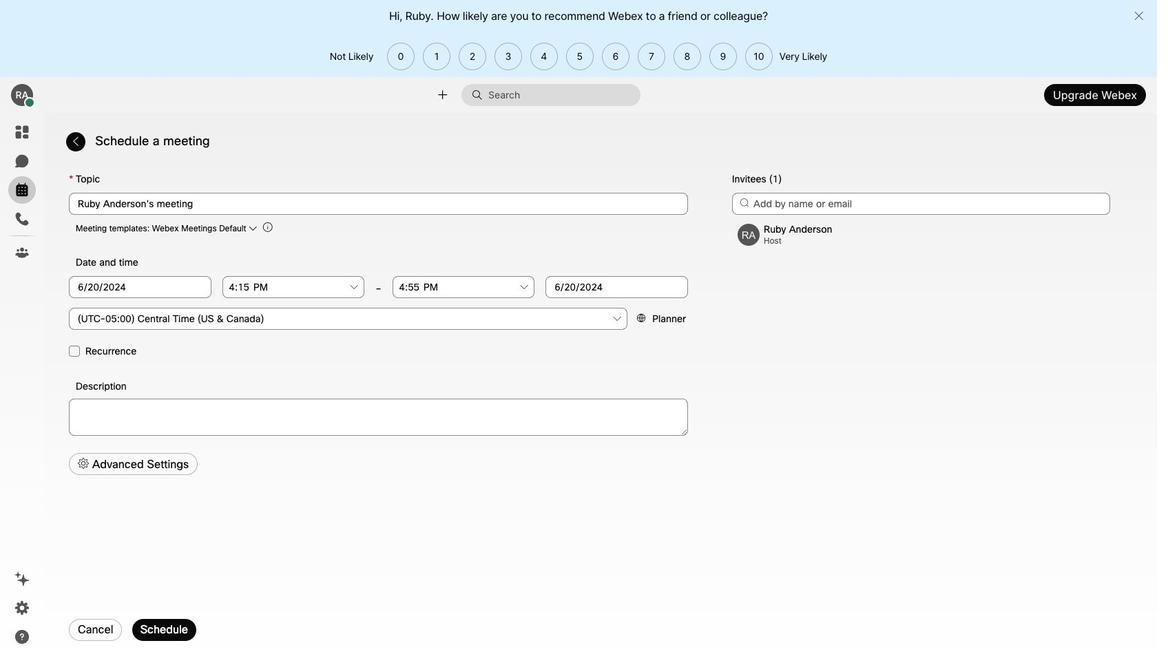Task type: vqa. For each thing, say whether or not it's contained in the screenshot.
Settings icon
yes



Task type: describe. For each thing, give the bounding box(es) containing it.
messaging, has no new notifications image
[[14, 153, 30, 170]]

how likely are you to recommend webex to a friend or colleague? score webex from 0 to 10, 0 is not likely and 10 is very likely. toolbar
[[383, 43, 773, 70]]

wrapper image
[[25, 98, 35, 108]]

calls image
[[14, 211, 30, 227]]

meetings image
[[14, 182, 30, 198]]

dashboard image
[[14, 124, 30, 141]]

settings image
[[14, 600, 30, 617]]

help image
[[14, 629, 30, 646]]

what's new image
[[14, 571, 30, 588]]



Task type: locate. For each thing, give the bounding box(es) containing it.
wrapper image
[[472, 90, 489, 101]]

navigation
[[0, 113, 44, 664]]

teams, has no new notifications image
[[14, 245, 30, 261]]

connect people image
[[436, 88, 449, 102]]

webex tab list
[[8, 119, 36, 267]]

close rating section image
[[1134, 10, 1145, 21]]



